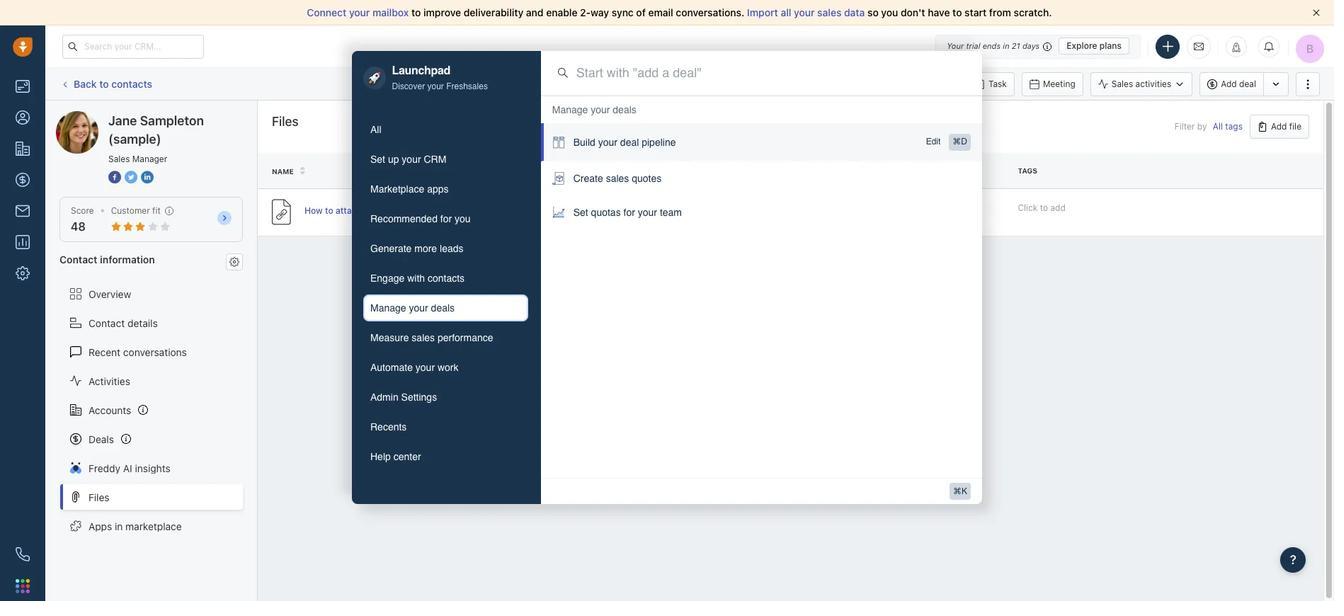 Task type: describe. For each thing, give the bounding box(es) containing it.
⌘ for k
[[953, 486, 962, 496]]

brad
[[592, 207, 610, 217]]

discover
[[392, 82, 425, 92]]

automate your work button
[[363, 354, 528, 381]]

1 horizontal spatial sales
[[1112, 79, 1133, 89]]

send email image
[[1194, 40, 1204, 52]]

d
[[961, 137, 967, 147]]

marketplace
[[125, 520, 182, 532]]

twitter circled image
[[125, 170, 137, 185]]

set for set up your crm
[[370, 154, 385, 165]]

how to attach files to contacts? link
[[304, 205, 434, 220]]

recommended
[[370, 213, 438, 225]]

back to contacts link
[[59, 73, 153, 95]]

contacts for back to contacts
[[111, 78, 152, 90]]

your inside heading
[[591, 104, 610, 116]]

explore plans
[[1067, 40, 1122, 51]]

customer
[[111, 205, 150, 216]]

ends
[[983, 41, 1001, 50]]

launchpad discover your freshsales
[[392, 65, 488, 92]]

set up your crm button
[[363, 146, 528, 173]]

filter by all tags
[[1175, 121, 1243, 132]]

facebook circled image
[[108, 170, 121, 185]]

list of options list box
[[541, 96, 982, 230]]

work
[[438, 362, 459, 373]]

create sales quotes
[[573, 173, 662, 184]]

0 horizontal spatial files
[[89, 491, 109, 503]]

apps
[[427, 184, 449, 195]]

to right mailbox
[[411, 6, 421, 18]]

deals inside button
[[431, 303, 455, 314]]

click to add
[[1018, 202, 1066, 213]]

more
[[414, 243, 437, 255]]

Start with "add a deal" field
[[576, 64, 965, 82]]

measure
[[370, 332, 409, 344]]

add file button
[[1250, 115, 1309, 139]]

of
[[636, 6, 646, 18]]

up
[[388, 154, 399, 165]]

back
[[74, 78, 97, 90]]

freshworks switcher image
[[16, 579, 30, 593]]

start
[[965, 6, 987, 18]]

and
[[526, 6, 544, 18]]

recent conversations
[[89, 346, 187, 358]]

to left start
[[953, 6, 962, 18]]

manage inside button
[[370, 303, 406, 314]]

1 horizontal spatial all
[[1213, 121, 1223, 132]]

task button
[[967, 72, 1015, 96]]

days
[[1022, 41, 1040, 50]]

enable
[[546, 6, 577, 18]]

1 horizontal spatial in
[[1003, 41, 1010, 50]]

add deal button
[[1200, 72, 1263, 96]]

way
[[591, 6, 609, 18]]

scratch.
[[1014, 6, 1052, 18]]

admin
[[370, 392, 398, 403]]

meeting
[[1043, 78, 1075, 89]]

what's new image
[[1231, 42, 1241, 52]]

on
[[939, 167, 950, 175]]

1 horizontal spatial you
[[881, 6, 898, 18]]

manager
[[132, 154, 167, 164]]

sales activities
[[1112, 79, 1171, 89]]

1 vertical spatial in
[[115, 520, 123, 532]]

tags
[[1225, 121, 1243, 132]]

so
[[868, 6, 879, 18]]

added on
[[911, 167, 950, 175]]

add
[[1050, 202, 1066, 213]]

activities
[[1136, 79, 1171, 89]]

1 horizontal spatial files
[[272, 114, 299, 129]]

recommended for you
[[370, 213, 471, 225]]

admin settings button
[[363, 384, 528, 411]]

0 vertical spatial sales
[[817, 6, 842, 18]]

details
[[128, 317, 158, 329]]

to left "add"
[[1040, 202, 1048, 213]]

data
[[844, 6, 865, 18]]

contact for contact information
[[59, 254, 97, 266]]

have
[[928, 6, 950, 18]]

you inside button
[[455, 213, 471, 225]]

file type
[[698, 167, 735, 175]]

contacts for engage with contacts
[[428, 273, 465, 284]]

connect
[[307, 6, 346, 18]]

help center button
[[363, 444, 528, 471]]

engage
[[370, 273, 405, 284]]

edit
[[926, 137, 941, 147]]

apps
[[89, 520, 112, 532]]

sync
[[612, 6, 634, 18]]

brad klo
[[592, 207, 626, 217]]

build your deal pipeline
[[573, 137, 676, 148]]

ai
[[123, 462, 132, 474]]

task
[[989, 78, 1007, 89]]

create
[[573, 173, 603, 184]]

quotes
[[632, 173, 662, 184]]

quotas
[[591, 207, 621, 218]]

contact for contact details
[[89, 317, 125, 329]]

(sample)
[[108, 132, 161, 147]]

⌘ k
[[953, 486, 967, 496]]

⌘ for d
[[953, 137, 961, 147]]

to right the how
[[325, 205, 333, 216]]

size
[[822, 167, 839, 175]]

jane sampleton (sample) sales manager
[[108, 113, 204, 164]]

for inside button
[[440, 213, 452, 225]]

measure sales performance button
[[363, 325, 528, 352]]

freddy
[[89, 462, 120, 474]]

how to attach files to contacts?
[[304, 205, 434, 216]]

performance
[[438, 332, 493, 344]]

all tags link
[[1213, 121, 1243, 132]]

mng settings image
[[229, 257, 239, 267]]



Task type: locate. For each thing, give the bounding box(es) containing it.
manage
[[552, 104, 588, 116], [552, 104, 588, 116], [370, 303, 406, 314]]

automate your work
[[370, 362, 459, 373]]

contacts down the generate more leads "button"
[[428, 273, 465, 284]]

1 horizontal spatial sales
[[606, 173, 629, 184]]

0 horizontal spatial sales
[[108, 154, 130, 164]]

deal inside add deal button
[[1239, 79, 1256, 89]]

sales activities button
[[1090, 72, 1200, 96], [1090, 72, 1193, 96]]

for down marketplace apps button
[[440, 213, 452, 225]]

by
[[1197, 121, 1207, 132]]

for
[[624, 207, 635, 218], [440, 213, 452, 225]]

1 vertical spatial you
[[455, 213, 471, 225]]

pipeline
[[642, 137, 676, 148]]

your
[[947, 41, 964, 50]]

sales inside button
[[412, 332, 435, 344]]

1 vertical spatial set
[[573, 207, 588, 218]]

your trial ends in 21 days
[[947, 41, 1040, 50]]

meeting button
[[1022, 72, 1083, 96]]

2-
[[580, 6, 591, 18]]

tab list containing all
[[363, 116, 528, 471]]

back to contacts
[[74, 78, 152, 90]]

files up the name
[[272, 114, 299, 129]]

1 horizontal spatial for
[[624, 207, 635, 218]]

file
[[805, 167, 820, 175], [698, 167, 714, 175]]

all
[[781, 6, 791, 18]]

crm
[[424, 154, 446, 165]]

you right so
[[881, 6, 898, 18]]

sales for create sales quotes
[[606, 173, 629, 184]]

phone element
[[8, 540, 37, 569]]

set inside list of options list box
[[573, 207, 588, 218]]

contact information
[[59, 254, 155, 266]]

manage inside heading
[[552, 104, 588, 116]]

manage your deals heading inside list of options list box
[[552, 103, 636, 117]]

contact
[[59, 254, 97, 266], [89, 317, 125, 329]]

1 vertical spatial contact
[[89, 317, 125, 329]]

file for file type
[[698, 167, 714, 175]]

sales inside jane sampleton (sample) sales manager
[[108, 154, 130, 164]]

apps in marketplace
[[89, 520, 182, 532]]

add for add deal
[[1221, 79, 1237, 89]]

0 horizontal spatial for
[[440, 213, 452, 225]]

from
[[989, 6, 1011, 18]]

0 horizontal spatial deal
[[620, 137, 639, 148]]

with
[[407, 273, 425, 284]]

for inside list of options list box
[[624, 207, 635, 218]]

engage with contacts
[[370, 273, 465, 284]]

set left brad
[[573, 207, 588, 218]]

0 horizontal spatial all
[[370, 124, 381, 136]]

files
[[364, 205, 381, 216]]

jane
[[108, 113, 137, 128]]

0 horizontal spatial sales
[[412, 332, 435, 344]]

2 file from the left
[[698, 167, 714, 175]]

deal down "what's new" image
[[1239, 79, 1256, 89]]

1 horizontal spatial file
[[805, 167, 820, 175]]

score 48
[[71, 205, 94, 233]]

your inside launchpad discover your freshsales
[[427, 82, 444, 92]]

tags
[[1018, 167, 1038, 175]]

1 vertical spatial add
[[1271, 121, 1287, 132]]

⌘ d
[[953, 137, 967, 147]]

0 vertical spatial you
[[881, 6, 898, 18]]

marketplace apps
[[370, 184, 449, 195]]

activities
[[89, 375, 130, 387]]

sales
[[1112, 79, 1133, 89], [108, 154, 130, 164]]

conversations
[[123, 346, 187, 358]]

0 vertical spatial deal
[[1239, 79, 1256, 89]]

add left "file"
[[1271, 121, 1287, 132]]

set left up
[[370, 154, 385, 165]]

filter
[[1175, 121, 1195, 132]]

import
[[747, 6, 778, 18]]

conversations.
[[676, 6, 744, 18]]

generate more leads
[[370, 243, 463, 255]]

email
[[648, 6, 673, 18]]

accounts
[[89, 404, 131, 416]]

contacts inside button
[[428, 273, 465, 284]]

sales for measure sales performance
[[412, 332, 435, 344]]

0 horizontal spatial you
[[455, 213, 471, 225]]

0 vertical spatial ⌘
[[953, 137, 961, 147]]

file
[[1289, 121, 1302, 132]]

you up the leads on the left
[[455, 213, 471, 225]]

sales left data
[[817, 6, 842, 18]]

name
[[272, 167, 294, 175]]

sales up facebook circled icon
[[108, 154, 130, 164]]

to right files
[[384, 205, 392, 216]]

manage your deals inside button
[[370, 303, 455, 314]]

insights
[[135, 462, 170, 474]]

0 vertical spatial set
[[370, 154, 385, 165]]

0 vertical spatial add
[[1221, 79, 1237, 89]]

manage your deals heading
[[552, 103, 636, 117], [552, 103, 636, 117]]

engage with contacts button
[[363, 265, 528, 292]]

set for set quotas for your team
[[573, 207, 588, 218]]

2 vertical spatial sales
[[412, 332, 435, 344]]

1 ⌘ from the top
[[953, 137, 961, 147]]

click
[[1018, 202, 1038, 213]]

trial
[[966, 41, 980, 50]]

owner
[[592, 167, 619, 175]]

linkedin circled image
[[141, 170, 154, 185]]

sales inside list of options list box
[[606, 173, 629, 184]]

file left the size
[[805, 167, 820, 175]]

48
[[71, 220, 86, 233]]

add inside button
[[1221, 79, 1237, 89]]

klo
[[613, 207, 626, 217]]

manage your deals inside list of options list box
[[552, 104, 636, 116]]

all inside button
[[370, 124, 381, 136]]

sales left activities
[[1112, 79, 1133, 89]]

1 vertical spatial ⌘
[[953, 486, 962, 496]]

all right by
[[1213, 121, 1223, 132]]

measure sales performance
[[370, 332, 493, 344]]

deliverability
[[464, 6, 523, 18]]

contacts
[[111, 78, 152, 90], [428, 273, 465, 284]]

manage your deals
[[552, 104, 636, 116], [552, 104, 636, 116], [370, 303, 455, 314]]

add file
[[1271, 121, 1302, 132]]

1 vertical spatial sales
[[606, 173, 629, 184]]

1 horizontal spatial contacts
[[428, 273, 465, 284]]

0 vertical spatial in
[[1003, 41, 1010, 50]]

sales
[[817, 6, 842, 18], [606, 173, 629, 184], [412, 332, 435, 344]]

automate
[[370, 362, 413, 373]]

recents button
[[363, 414, 528, 441]]

0 horizontal spatial in
[[115, 520, 123, 532]]

all button
[[363, 116, 528, 143]]

add down "what's new" image
[[1221, 79, 1237, 89]]

add deal
[[1221, 79, 1256, 89]]

recent
[[89, 346, 120, 358]]

in left 21
[[1003, 41, 1010, 50]]

1 horizontal spatial set
[[573, 207, 588, 218]]

1 file from the left
[[805, 167, 820, 175]]

0 vertical spatial files
[[272, 114, 299, 129]]

deals inside heading
[[613, 104, 636, 116]]

file left type
[[698, 167, 714, 175]]

0 vertical spatial contacts
[[111, 78, 152, 90]]

0 horizontal spatial contacts
[[111, 78, 152, 90]]

2 ⌘ from the top
[[953, 486, 962, 496]]

center
[[393, 451, 421, 463]]

files up apps
[[89, 491, 109, 503]]

connect your mailbox link
[[307, 6, 411, 18]]

deal inside list of options list box
[[620, 137, 639, 148]]

add for add file
[[1271, 121, 1287, 132]]

0 horizontal spatial file
[[698, 167, 714, 175]]

48 button
[[71, 220, 86, 233]]

generate more leads button
[[363, 235, 528, 262]]

sales right the create
[[606, 173, 629, 184]]

1 vertical spatial files
[[89, 491, 109, 503]]

k
[[962, 486, 967, 496]]

in right apps
[[115, 520, 123, 532]]

contact up recent
[[89, 317, 125, 329]]

1 vertical spatial deal
[[620, 137, 639, 148]]

0 horizontal spatial add
[[1221, 79, 1237, 89]]

help center
[[370, 451, 421, 463]]

contact down the '48'
[[59, 254, 97, 266]]

connect your mailbox to improve deliverability and enable 2-way sync of email conversations. import all your sales data so you don't have to start from scratch.
[[307, 6, 1052, 18]]

1 vertical spatial sales
[[108, 154, 130, 164]]

contacts down search your crm... text field
[[111, 78, 152, 90]]

set
[[370, 154, 385, 165], [573, 207, 588, 218]]

all
[[1213, 121, 1223, 132], [370, 124, 381, 136]]

file size
[[805, 167, 839, 175]]

1 vertical spatial contacts
[[428, 273, 465, 284]]

for right quotas
[[624, 207, 635, 218]]

0 vertical spatial contact
[[59, 254, 97, 266]]

0 vertical spatial sales
[[1112, 79, 1133, 89]]

phone image
[[16, 547, 30, 562]]

launchpad
[[392, 65, 450, 77]]

fit
[[152, 205, 161, 216]]

0 horizontal spatial set
[[370, 154, 385, 165]]

tab list
[[363, 116, 528, 471]]

⌘ inside press-command-k-to-open-and-close element
[[953, 486, 962, 496]]

files
[[272, 114, 299, 129], [89, 491, 109, 503]]

marketplace apps button
[[363, 176, 528, 203]]

contacts?
[[394, 205, 434, 216]]

sales up automate your work
[[412, 332, 435, 344]]

press-command-k-to-open-and-close element
[[950, 483, 971, 500]]

score
[[71, 205, 94, 216]]

type
[[716, 167, 735, 175]]

close image
[[1313, 9, 1320, 16]]

⌘ inside list of options list box
[[953, 137, 961, 147]]

don't
[[901, 6, 925, 18]]

1 horizontal spatial add
[[1271, 121, 1287, 132]]

generate
[[370, 243, 412, 255]]

2 horizontal spatial sales
[[817, 6, 842, 18]]

to right back
[[99, 78, 109, 90]]

all up set up your crm
[[370, 124, 381, 136]]

added
[[911, 167, 937, 175]]

mailbox
[[373, 6, 409, 18]]

1 horizontal spatial deal
[[1239, 79, 1256, 89]]

set inside button
[[370, 154, 385, 165]]

contact details
[[89, 317, 158, 329]]

add inside button
[[1271, 121, 1287, 132]]

file for file size
[[805, 167, 820, 175]]

deal left pipeline
[[620, 137, 639, 148]]

Search your CRM... text field
[[62, 34, 204, 58]]

leads
[[440, 243, 463, 255]]

build
[[573, 137, 595, 148]]

help
[[370, 451, 391, 463]]



Task type: vqa. For each thing, say whether or not it's contained in the screenshot.
'Search For A Setting, Like 'Import' Or 'Website Tracking'' text field
no



